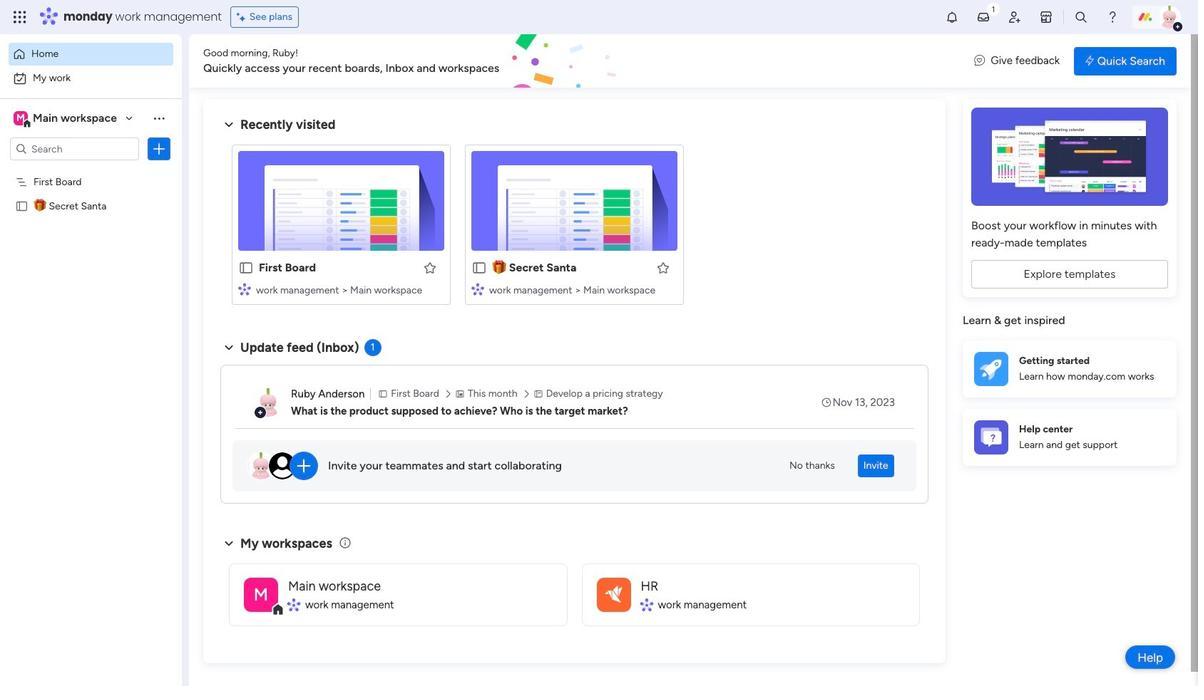Task type: vqa. For each thing, say whether or not it's contained in the screenshot.
'OPTION' to the middle
yes



Task type: describe. For each thing, give the bounding box(es) containing it.
close my workspaces image
[[220, 536, 238, 553]]

notifications image
[[945, 10, 959, 24]]

ruby anderson image
[[254, 389, 282, 417]]

update feed image
[[977, 10, 991, 24]]

public board image for add to favorites image
[[472, 260, 487, 276]]

select product image
[[13, 10, 27, 24]]

1 image
[[987, 1, 1000, 17]]

1 vertical spatial option
[[9, 67, 173, 90]]

1 horizontal spatial workspace image
[[597, 578, 631, 612]]

0 horizontal spatial workspace image
[[244, 578, 278, 612]]

v2 bolt switch image
[[1086, 53, 1094, 69]]

help center element
[[963, 409, 1177, 466]]

close recently visited image
[[220, 116, 238, 133]]

search everything image
[[1074, 10, 1089, 24]]

close update feed (inbox) image
[[220, 340, 238, 357]]

public board image for add to favorites icon
[[238, 260, 254, 276]]



Task type: locate. For each thing, give the bounding box(es) containing it.
help image
[[1106, 10, 1120, 24]]

0 horizontal spatial workspace image
[[14, 111, 28, 126]]

workspace image
[[14, 111, 28, 126], [597, 578, 631, 612]]

1 horizontal spatial workspace image
[[605, 582, 622, 608]]

quick search results list box
[[220, 133, 929, 322]]

v2 user feedback image
[[975, 53, 985, 69]]

ruby anderson image
[[1158, 6, 1181, 29]]

option
[[9, 43, 173, 66], [9, 67, 173, 90], [0, 169, 182, 172]]

0 horizontal spatial public board image
[[238, 260, 254, 276]]

0 vertical spatial workspace image
[[14, 111, 28, 126]]

workspace selection element
[[14, 110, 119, 128]]

Search in workspace field
[[30, 141, 119, 157]]

invite members image
[[1008, 10, 1022, 24]]

1 horizontal spatial public board image
[[472, 260, 487, 276]]

1 vertical spatial workspace image
[[597, 578, 631, 612]]

templates image image
[[976, 108, 1164, 206]]

component image
[[472, 283, 484, 296]]

add to favorites image
[[423, 261, 437, 275]]

public board image
[[15, 199, 29, 213]]

add to favorites image
[[656, 261, 671, 275]]

monday marketplace image
[[1039, 10, 1054, 24]]

1 element
[[364, 340, 381, 357]]

workspace image
[[244, 578, 278, 612], [605, 582, 622, 608]]

0 vertical spatial option
[[9, 43, 173, 66]]

list box
[[0, 167, 182, 411]]

see plans image
[[237, 9, 249, 25]]

1 public board image from the left
[[238, 260, 254, 276]]

public board image
[[238, 260, 254, 276], [472, 260, 487, 276]]

2 vertical spatial option
[[0, 169, 182, 172]]

getting started element
[[963, 341, 1177, 398]]

options image
[[152, 142, 166, 156]]

2 public board image from the left
[[472, 260, 487, 276]]

workspace options image
[[152, 111, 166, 125]]



